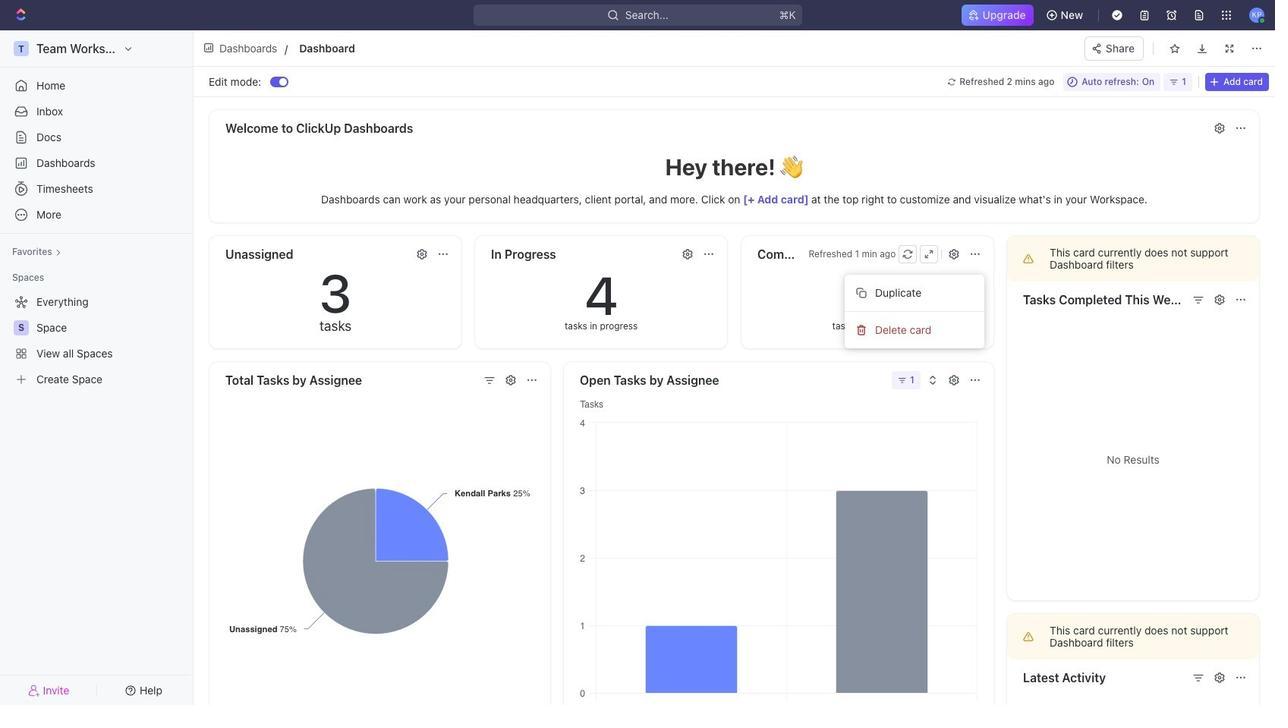 Task type: describe. For each thing, give the bounding box(es) containing it.
invite user image
[[28, 684, 40, 698]]

tree inside sidebar navigation
[[6, 290, 187, 392]]



Task type: locate. For each thing, give the bounding box(es) containing it.
None text field
[[299, 39, 630, 58]]

tree
[[6, 290, 187, 392]]

sidebar navigation
[[0, 30, 194, 705]]



Task type: vqa. For each thing, say whether or not it's contained in the screenshot.
The Search Tasks... TEXT FIELD
no



